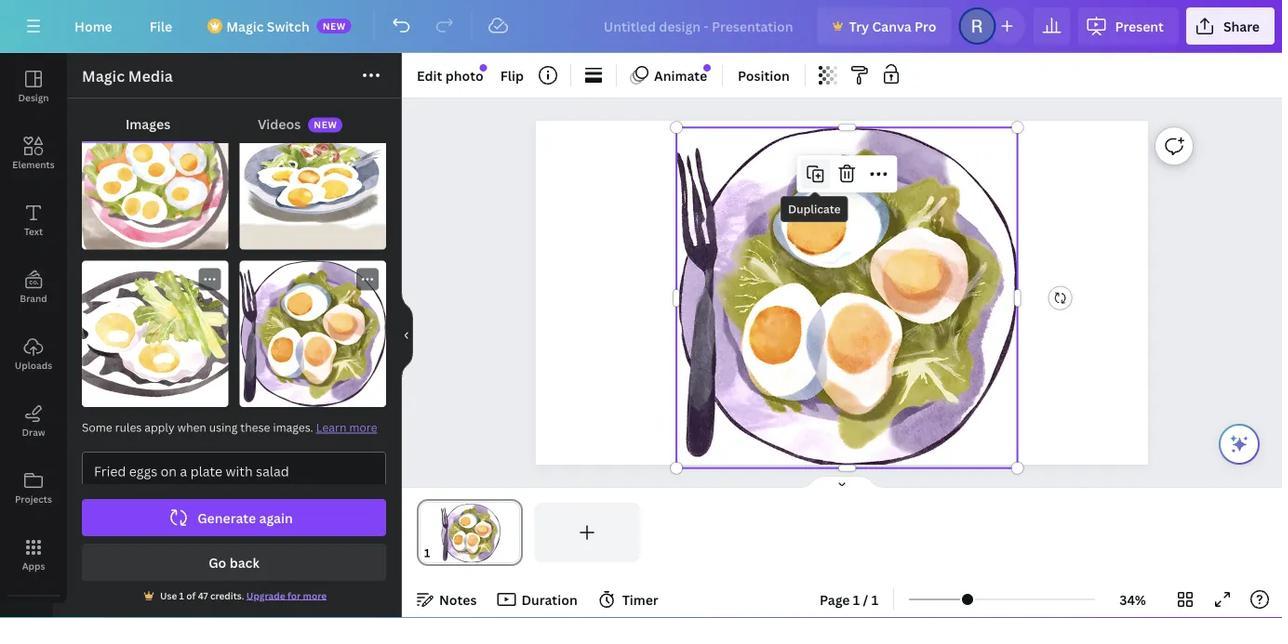 Task type: locate. For each thing, give the bounding box(es) containing it.
34% button
[[1103, 585, 1163, 615]]

new image inside the edit photo popup button
[[480, 64, 487, 72]]

0 vertical spatial new
[[323, 20, 346, 32]]

page
[[820, 591, 850, 609]]

0 vertical spatial magic
[[226, 17, 264, 35]]

canva
[[872, 17, 912, 35]]

1 vertical spatial new
[[314, 119, 337, 131]]

more right for
[[303, 590, 327, 603]]

notes button
[[409, 585, 484, 615]]

new image for animate
[[704, 64, 711, 72]]

try canva pro
[[849, 17, 937, 35]]

1 horizontal spatial 1
[[853, 591, 860, 609]]

apps button
[[0, 522, 67, 589]]

edit photo
[[417, 67, 484, 84]]

1 vertical spatial magic
[[82, 66, 125, 86]]

Design title text field
[[589, 7, 810, 45]]

new
[[323, 20, 346, 32], [314, 119, 337, 131]]

new inside main menu bar
[[323, 20, 346, 32]]

duration button
[[492, 585, 585, 615]]

2 new image from the left
[[480, 64, 487, 72]]

position
[[738, 67, 790, 84]]

go back button
[[82, 544, 386, 582]]

upgrade for more link
[[246, 590, 327, 603]]

magic
[[226, 17, 264, 35], [82, 66, 125, 86]]

pro
[[915, 17, 937, 35]]

new right the switch
[[323, 20, 346, 32]]

edit photo button
[[409, 60, 491, 90]]

switch
[[267, 17, 310, 35]]

photo
[[445, 67, 484, 84]]

magic media
[[82, 66, 173, 86]]

elements button
[[0, 120, 67, 187]]

duplicate
[[788, 201, 841, 217]]

these
[[240, 420, 270, 436]]

1
[[179, 590, 184, 603], [853, 591, 860, 609], [872, 591, 879, 609]]

for
[[287, 590, 301, 603]]

magic for magic media
[[82, 66, 125, 86]]

new image
[[704, 64, 711, 72], [480, 64, 487, 72]]

1 horizontal spatial more
[[349, 420, 377, 436]]

new right videos
[[314, 119, 337, 131]]

1 vertical spatial more
[[303, 590, 327, 603]]

learn
[[316, 420, 347, 436]]

when
[[177, 420, 206, 436]]

projects button
[[0, 455, 67, 522]]

position button
[[731, 60, 797, 90]]

new image down "design title" text box at the top of page
[[704, 64, 711, 72]]

magic left the switch
[[226, 17, 264, 35]]

present
[[1115, 17, 1164, 35]]

1 left /
[[853, 591, 860, 609]]

text
[[24, 225, 43, 238]]

1 right /
[[872, 591, 879, 609]]

1 horizontal spatial new image
[[704, 64, 711, 72]]

images
[[126, 115, 170, 133]]

magic media image
[[0, 604, 67, 619]]

edit
[[417, 67, 442, 84]]

1 left of
[[179, 590, 184, 603]]

hide pages image
[[798, 476, 887, 490]]

videos
[[258, 115, 301, 133]]

0 horizontal spatial 1
[[179, 590, 184, 603]]

rules
[[115, 420, 142, 436]]

draw
[[22, 426, 45, 439]]

0 horizontal spatial new image
[[480, 64, 487, 72]]

0 vertical spatial more
[[349, 420, 377, 436]]

more
[[349, 420, 377, 436], [303, 590, 327, 603]]

fried eggs on a plate with salad image
[[82, 103, 228, 250], [240, 103, 386, 250], [82, 261, 228, 408], [240, 261, 386, 408]]

some rules apply when using these images. learn more
[[82, 420, 377, 436]]

animate button
[[624, 60, 715, 90]]

share
[[1224, 17, 1260, 35]]

timer
[[622, 591, 659, 609]]

0 horizontal spatial magic
[[82, 66, 125, 86]]

magic inside main menu bar
[[226, 17, 264, 35]]

1 new image from the left
[[704, 64, 711, 72]]

home link
[[60, 7, 127, 45]]

images button
[[82, 106, 214, 141]]

using
[[209, 420, 238, 436]]

flip button
[[493, 60, 531, 90]]

magic left "media"
[[82, 66, 125, 86]]

1 horizontal spatial magic
[[226, 17, 264, 35]]

main menu bar
[[0, 0, 1282, 53]]

apps
[[22, 560, 45, 573]]

new image inside animate dropdown button
[[704, 64, 711, 72]]

new image left flip button
[[480, 64, 487, 72]]

more right "learn"
[[349, 420, 377, 436]]



Task type: vqa. For each thing, say whether or not it's contained in the screenshot.
APPS LINK
no



Task type: describe. For each thing, give the bounding box(es) containing it.
file
[[150, 17, 172, 35]]

go
[[209, 554, 226, 572]]

back
[[230, 554, 259, 572]]

share button
[[1186, 7, 1275, 45]]

1 for of
[[179, 590, 184, 603]]

side panel tab list
[[0, 53, 67, 619]]

home
[[74, 17, 112, 35]]

try
[[849, 17, 869, 35]]

page 1 image
[[417, 503, 523, 563]]

duration
[[522, 591, 578, 609]]

generate again
[[197, 510, 293, 527]]

again
[[259, 510, 293, 527]]

timer button
[[592, 585, 666, 615]]

go back
[[209, 554, 259, 572]]

design
[[18, 91, 49, 104]]

hide image
[[401, 291, 413, 381]]

brand
[[20, 292, 47, 305]]

generate
[[197, 510, 256, 527]]

34%
[[1120, 591, 1146, 609]]

47
[[198, 590, 208, 603]]

page 1 / 1
[[820, 591, 879, 609]]

Page title text field
[[438, 544, 446, 563]]

magic switch
[[226, 17, 310, 35]]

/
[[863, 591, 869, 609]]

media
[[128, 66, 173, 86]]

canva assistant image
[[1228, 434, 1251, 456]]

images.
[[273, 420, 313, 436]]

flip
[[500, 67, 524, 84]]

design button
[[0, 53, 67, 120]]

upgrade
[[246, 590, 285, 603]]

generate again button
[[82, 500, 386, 537]]

animate
[[654, 67, 707, 84]]

magic for magic switch
[[226, 17, 264, 35]]

0 horizontal spatial more
[[303, 590, 327, 603]]

elements
[[12, 158, 55, 171]]

credits.
[[210, 590, 244, 603]]

present button
[[1078, 7, 1179, 45]]

new image for edit photo
[[480, 64, 487, 72]]

try canva pro button
[[818, 7, 952, 45]]

of
[[186, 590, 196, 603]]

uploads button
[[0, 321, 67, 388]]

projects
[[15, 493, 52, 506]]

some
[[82, 420, 112, 436]]

file button
[[135, 7, 187, 45]]

2 horizontal spatial 1
[[872, 591, 879, 609]]

draw button
[[0, 388, 67, 455]]

brand button
[[0, 254, 67, 321]]

use 1 of 47 credits. upgrade for more
[[160, 590, 327, 603]]

text button
[[0, 187, 67, 254]]

learn more link
[[316, 420, 377, 436]]

apply
[[144, 420, 175, 436]]

use
[[160, 590, 177, 603]]

1 for /
[[853, 591, 860, 609]]

uploads
[[15, 359, 52, 372]]

notes
[[439, 591, 477, 609]]



